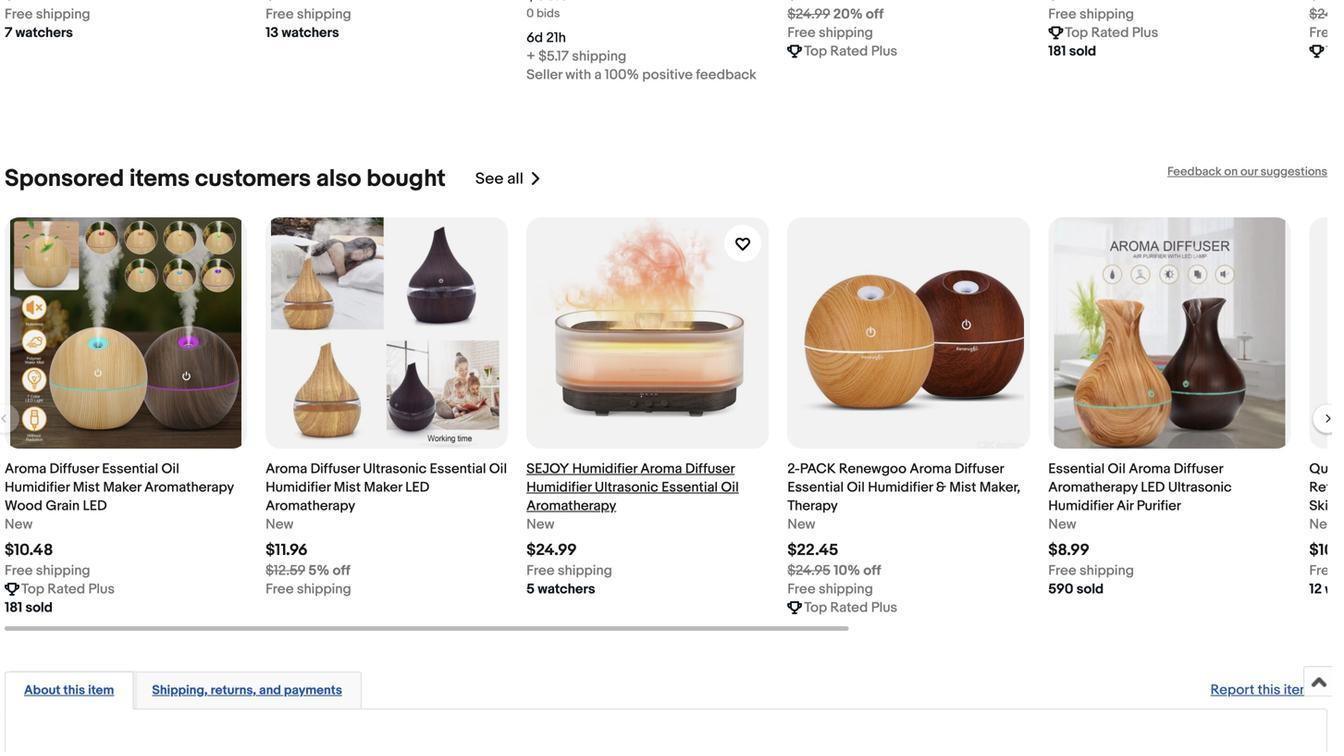Task type: vqa. For each thing, say whether or not it's contained in the screenshot.
the leftmost Ultrasonic
yes



Task type: locate. For each thing, give the bounding box(es) containing it.
1 horizontal spatial 181
[[1049, 43, 1067, 60]]

rated down free shipping
[[1092, 25, 1130, 41]]

181 sold down $10.48 text field
[[5, 600, 53, 616]]

1 horizontal spatial maker
[[364, 479, 402, 496]]

1 horizontal spatial top rated plus text field
[[1066, 24, 1159, 42]]

watchers inside free shipping 7 watchers
[[16, 25, 73, 41]]

None text field
[[5, 0, 51, 4], [266, 0, 314, 4], [527, 0, 579, 5], [788, 0, 833, 4], [1310, 0, 1333, 4], [1327, 42, 1333, 61], [5, 0, 51, 4], [266, 0, 314, 4], [527, 0, 579, 5], [788, 0, 833, 4], [1310, 0, 1333, 4], [1327, 42, 1333, 61]]

off inside $24.99 20% off free shipping
[[866, 6, 884, 23]]

181
[[1049, 43, 1067, 60], [5, 600, 22, 616]]

aroma inside sejoy humidifier aroma diffuser humidifier ultrasonic essential oil aromatherapy new $24.99 free shipping 5 watchers
[[641, 461, 683, 478]]

top down free shipping
[[1066, 25, 1089, 41]]

watchers right 13 on the top of page
[[282, 25, 339, 41]]

1 horizontal spatial free shipping text field
[[1049, 5, 1135, 24]]

Free text field
[[1310, 562, 1333, 580]]

1 aroma from the left
[[5, 461, 46, 478]]

6 new from the left
[[1310, 517, 1333, 533]]

diffuser
[[50, 461, 99, 478], [311, 461, 360, 478], [686, 461, 735, 478], [955, 461, 1004, 478], [1174, 461, 1224, 478]]

$24.99
[[788, 6, 831, 23], [527, 541, 577, 560]]

item inside the report this item link
[[1284, 682, 1312, 699]]

plus down previous price $24.95 10% off text box
[[872, 600, 898, 616]]

sold down free shipping
[[1070, 43, 1097, 60]]

1 horizontal spatial item
[[1284, 682, 1312, 699]]

3 aroma from the left
[[641, 461, 683, 478]]

plus down free shipping
[[1133, 25, 1159, 41]]

sold
[[1070, 43, 1097, 60], [1077, 581, 1104, 598], [25, 600, 53, 616]]

quie new $10 free 12 w
[[1310, 461, 1333, 598]]

2 horizontal spatial new text field
[[788, 516, 816, 534]]

sponsored items customers also bought
[[5, 165, 446, 193]]

aromatherapy inside aroma diffuser essential oil humidifier mist maker aromatherapy wood grain led new $10.48 free shipping
[[144, 479, 234, 496]]

free inside 2-pack renewgoo aroma diffuser essential oil humidifier & mist maker, therapy new $22.45 $24.95 10% off free shipping
[[788, 581, 816, 598]]

top rated plus for second top rated plus text field from the top
[[805, 600, 898, 616]]

2 horizontal spatial new text field
[[1310, 516, 1333, 534]]

sponsored
[[5, 165, 124, 193]]

$24.99 up 5 watchers text field
[[527, 541, 577, 560]]

new down therapy
[[788, 517, 816, 533]]

new text field down therapy
[[788, 516, 816, 534]]

1 horizontal spatial mist
[[334, 479, 361, 496]]

humidifier down renewgoo
[[868, 479, 933, 496]]

maker
[[103, 479, 141, 496], [364, 479, 402, 496]]

4 diffuser from the left
[[955, 461, 1004, 478]]

mist inside 2-pack renewgoo aroma diffuser essential oil humidifier & mist maker, therapy new $22.45 $24.95 10% off free shipping
[[950, 479, 977, 496]]

top rated plus text field down 10%
[[805, 599, 898, 617]]

mist right &
[[950, 479, 977, 496]]

top down $10.48
[[21, 581, 44, 598]]

previous price $12.59 5% off text field
[[266, 562, 351, 580]]

off inside 2-pack renewgoo aroma diffuser essential oil humidifier & mist maker, therapy new $22.45 $24.95 10% off free shipping
[[864, 563, 882, 579]]

2 new text field from the left
[[1049, 516, 1077, 534]]

new up $8.99
[[1049, 517, 1077, 533]]

1 vertical spatial 181 sold text field
[[5, 599, 53, 617]]

humidifier left air
[[1049, 498, 1114, 515]]

item for about this item
[[88, 683, 114, 699]]

essential
[[102, 461, 158, 478], [430, 461, 486, 478], [1049, 461, 1105, 478], [662, 479, 718, 496], [788, 479, 844, 496]]

wood
[[5, 498, 43, 515]]

rated down $10.48
[[47, 581, 85, 598]]

0 vertical spatial sold
[[1070, 43, 1097, 60]]

top rated plus down free shipping
[[1066, 25, 1159, 41]]

led inside 'aroma diffuser ultrasonic essential oil humidifier mist maker led aromatherapy new $11.96 $12.59 5% off free shipping'
[[406, 479, 430, 496]]

1 diffuser from the left
[[50, 461, 99, 478]]

this inside the report this item link
[[1258, 682, 1281, 699]]

new text field up $24.99 text box
[[527, 516, 555, 534]]

0 horizontal spatial maker
[[103, 479, 141, 496]]

diffuser inside 2-pack renewgoo aroma diffuser essential oil humidifier & mist maker, therapy new $22.45 $24.95 10% off free shipping
[[955, 461, 1004, 478]]

3 new from the left
[[527, 517, 555, 533]]

sold down $10.48 text field
[[25, 600, 53, 616]]

$10 text field
[[1310, 541, 1333, 560]]

tab list
[[5, 668, 1328, 710]]

off right 20%
[[866, 6, 884, 23]]

top rated plus down 10%
[[805, 600, 898, 616]]

plus down aroma diffuser essential oil humidifier mist maker aromatherapy wood grain led new $10.48 free shipping
[[88, 581, 115, 598]]

1 horizontal spatial new text field
[[1049, 516, 1077, 534]]

about
[[24, 683, 61, 699]]

top rated plus down $24.99 20% off free shipping at the right top of the page
[[805, 43, 898, 60]]

1 horizontal spatial $24.99
[[788, 6, 831, 23]]

all
[[507, 169, 524, 189]]

181 down $10.48
[[5, 600, 22, 616]]

diffuser inside sejoy humidifier aroma diffuser humidifier ultrasonic essential oil aromatherapy new $24.99 free shipping 5 watchers
[[686, 461, 735, 478]]

tab list containing about this item
[[5, 668, 1328, 710]]

None text field
[[1049, 0, 1097, 4]]

new text field up $8.99
[[1049, 516, 1077, 534]]

shipping inside 2-pack renewgoo aroma diffuser essential oil humidifier & mist maker, therapy new $22.45 $24.95 10% off free shipping
[[819, 581, 874, 598]]

2 horizontal spatial mist
[[950, 479, 977, 496]]

0 horizontal spatial top rated plus text field
[[21, 580, 115, 599]]

diffuser inside 'essential oil aroma diffuser aromatherapy led ultrasonic humidifier air purifier new $8.99 free shipping 590 sold'
[[1174, 461, 1224, 478]]

Free text field
[[1310, 24, 1333, 42]]

2 maker from the left
[[364, 479, 402, 496]]

1 horizontal spatial this
[[1258, 682, 1281, 699]]

new up the $10 text field
[[1310, 517, 1333, 533]]

grain
[[46, 498, 80, 515]]

1 vertical spatial sold
[[1077, 581, 1104, 598]]

0 vertical spatial $24.99
[[788, 6, 831, 23]]

top down $24.99 20% off free shipping at the right top of the page
[[805, 43, 828, 60]]

watchers right 5 on the left bottom of the page
[[538, 581, 596, 598]]

0 horizontal spatial free shipping text field
[[788, 24, 874, 42]]

1 vertical spatial top rated plus text field
[[21, 580, 115, 599]]

13 watchers text field
[[266, 24, 339, 42]]

4 new from the left
[[788, 517, 816, 533]]

humidifier
[[573, 461, 638, 478], [5, 479, 70, 496], [266, 479, 331, 496], [527, 479, 592, 496], [868, 479, 933, 496], [1049, 498, 1114, 515]]

aroma inside 'essential oil aroma diffuser aromatherapy led ultrasonic humidifier air purifier new $8.99 free shipping 590 sold'
[[1129, 461, 1171, 478]]

1 new text field from the left
[[266, 516, 294, 534]]

5 new from the left
[[1049, 517, 1077, 533]]

new
[[5, 517, 33, 533], [266, 517, 294, 533], [527, 517, 555, 533], [788, 517, 816, 533], [1049, 517, 1077, 533], [1310, 517, 1333, 533]]

rated down 10%
[[831, 600, 869, 616]]

free shipping 13 watchers
[[266, 6, 351, 41]]

0 vertical spatial top rated plus text field
[[805, 42, 898, 61]]

ultrasonic
[[363, 461, 427, 478], [595, 479, 659, 496], [1169, 479, 1233, 496]]

shipping inside sejoy humidifier aroma diffuser humidifier ultrasonic essential oil aromatherapy new $24.99 free shipping 5 watchers
[[558, 563, 613, 579]]

0 vertical spatial 181 sold
[[1049, 43, 1097, 60]]

free shipping text field down 5%
[[266, 580, 351, 599]]

oil inside aroma diffuser essential oil humidifier mist maker aromatherapy wood grain led new $10.48 free shipping
[[161, 461, 179, 478]]

2 new from the left
[[266, 517, 294, 533]]

top rated plus
[[1066, 25, 1159, 41], [805, 43, 898, 60], [21, 581, 115, 598], [805, 600, 898, 616]]

off inside 'aroma diffuser ultrasonic essential oil humidifier mist maker led aromatherapy new $11.96 $12.59 5% off free shipping'
[[333, 563, 351, 579]]

$22.45
[[788, 541, 839, 560]]

free shipping text field down $8.99 text box
[[1049, 562, 1135, 580]]

mist
[[73, 479, 100, 496], [334, 479, 361, 496], [950, 479, 977, 496]]

maker,
[[980, 479, 1021, 496]]

rated down $24.99 20% off free shipping at the right top of the page
[[831, 43, 869, 60]]

20%
[[834, 6, 863, 23]]

see all
[[476, 169, 524, 189]]

new up $24.99 text box
[[527, 517, 555, 533]]

shipping inside aroma diffuser essential oil humidifier mist maker aromatherapy wood grain led new $10.48 free shipping
[[36, 563, 90, 579]]

top for first top rated plus text field from the top
[[805, 43, 828, 60]]

feedback on our suggestions link
[[1168, 165, 1328, 179]]

this right about on the left of the page
[[63, 683, 85, 699]]

watchers inside free shipping 13 watchers
[[282, 25, 339, 41]]

top rated plus text field down $24.99 20% off free shipping at the right top of the page
[[805, 42, 898, 61]]

sold right 590
[[1077, 581, 1104, 598]]

aroma diffuser ultrasonic essential oil humidifier mist maker led aromatherapy new $11.96 $12.59 5% off free shipping
[[266, 461, 507, 598]]

mist inside aroma diffuser essential oil humidifier mist maker aromatherapy wood grain led new $10.48 free shipping
[[73, 479, 100, 496]]

top for top rated plus text box to the top
[[1066, 25, 1089, 41]]

new text field for $10.48
[[5, 516, 33, 534]]

renewgoo
[[839, 461, 907, 478]]

2 top rated plus text field from the top
[[805, 599, 898, 617]]

$10.48
[[5, 541, 53, 560]]

2 aroma from the left
[[266, 461, 308, 478]]

1 new from the left
[[5, 517, 33, 533]]

Free shipping text field
[[1049, 5, 1135, 24], [788, 24, 874, 42]]

2 horizontal spatial ultrasonic
[[1169, 479, 1233, 496]]

21h
[[547, 30, 566, 46]]

4 aroma from the left
[[910, 461, 952, 478]]

aroma
[[5, 461, 46, 478], [266, 461, 308, 478], [641, 461, 683, 478], [910, 461, 952, 478], [1129, 461, 1171, 478]]

1 horizontal spatial watchers
[[282, 25, 339, 41]]

0 horizontal spatial this
[[63, 683, 85, 699]]

bids
[[537, 7, 560, 21]]

1 horizontal spatial led
[[406, 479, 430, 496]]

1 mist from the left
[[73, 479, 100, 496]]

item inside about this item button
[[88, 683, 114, 699]]

oil inside 'aroma diffuser ultrasonic essential oil humidifier mist maker led aromatherapy new $11.96 $12.59 5% off free shipping'
[[489, 461, 507, 478]]

1 maker from the left
[[103, 479, 141, 496]]

this right the report
[[1258, 682, 1281, 699]]

New text field
[[266, 516, 294, 534], [1049, 516, 1077, 534], [1310, 516, 1333, 534]]

2 diffuser from the left
[[311, 461, 360, 478]]

181 sold text field down free shipping
[[1049, 42, 1097, 61]]

this for about
[[63, 683, 85, 699]]

$24.99 left 20%
[[788, 6, 831, 23]]

sold inside 'essential oil aroma diffuser aromatherapy led ultrasonic humidifier air purifier new $8.99 free shipping 590 sold'
[[1077, 581, 1104, 598]]

2 mist from the left
[[334, 479, 361, 496]]

Free shipping text field
[[5, 5, 90, 24], [266, 5, 351, 24], [5, 562, 90, 580], [527, 562, 613, 580], [1049, 562, 1135, 580], [266, 580, 351, 599], [788, 580, 874, 599]]

pack
[[800, 461, 836, 478]]

$8.99
[[1049, 541, 1090, 560]]

aromatherapy inside sejoy humidifier aroma diffuser humidifier ultrasonic essential oil aromatherapy new $24.99 free shipping 5 watchers
[[527, 498, 617, 515]]

report this item link
[[1202, 673, 1322, 708]]

6d
[[527, 30, 543, 46]]

off right 5%
[[333, 563, 351, 579]]

2 new text field from the left
[[527, 516, 555, 534]]

New text field
[[5, 516, 33, 534], [527, 516, 555, 534], [788, 516, 816, 534]]

shipping, returns, and payments
[[152, 683, 342, 699]]

item right about on the left of the page
[[88, 683, 114, 699]]

Top Rated Plus text field
[[805, 42, 898, 61], [805, 599, 898, 617]]

1 new text field from the left
[[5, 516, 33, 534]]

free shipping text field down $10.48
[[5, 562, 90, 580]]

aroma inside 2-pack renewgoo aroma diffuser essential oil humidifier & mist maker, therapy new $22.45 $24.95 10% off free shipping
[[910, 461, 952, 478]]

0
[[527, 7, 534, 21]]

free
[[5, 6, 33, 23], [266, 6, 294, 23], [1049, 6, 1077, 23], [788, 25, 816, 41], [1310, 25, 1333, 41], [5, 563, 33, 579], [527, 563, 555, 579], [1049, 563, 1077, 579], [1310, 563, 1333, 579], [266, 581, 294, 598], [788, 581, 816, 598]]

Top Rated Plus text field
[[1066, 24, 1159, 42], [21, 580, 115, 599]]

0 horizontal spatial 181
[[5, 600, 22, 616]]

quie
[[1310, 461, 1333, 478]]

also
[[316, 165, 361, 193]]

free shipping text field down 10%
[[788, 580, 874, 599]]

shipping
[[36, 6, 90, 23], [297, 6, 351, 23], [1080, 6, 1135, 23], [819, 25, 874, 41], [572, 48, 627, 65], [36, 563, 90, 579], [558, 563, 613, 579], [1080, 563, 1135, 579], [297, 581, 351, 598], [819, 581, 874, 598]]

ultrasonic inside sejoy humidifier aroma diffuser humidifier ultrasonic essential oil aromatherapy new $24.99 free shipping 5 watchers
[[595, 479, 659, 496]]

shipping inside 'essential oil aroma diffuser aromatherapy led ultrasonic humidifier air purifier new $8.99 free shipping 590 sold'
[[1080, 563, 1135, 579]]

aromatherapy
[[144, 479, 234, 496], [1049, 479, 1138, 496], [266, 498, 356, 515], [527, 498, 617, 515]]

0 horizontal spatial led
[[83, 498, 107, 515]]

humidifier up wood
[[5, 479, 70, 496]]

payments
[[284, 683, 342, 699]]

0 horizontal spatial 181 sold text field
[[5, 599, 53, 617]]

free inside sejoy humidifier aroma diffuser humidifier ultrasonic essential oil aromatherapy new $24.99 free shipping 5 watchers
[[527, 563, 555, 579]]

free shipping text field up 7
[[5, 5, 90, 24]]

0 vertical spatial top rated plus text field
[[1066, 24, 1159, 42]]

item
[[1284, 682, 1312, 699], [88, 683, 114, 699]]

suggestions
[[1261, 165, 1328, 179]]

led
[[406, 479, 430, 496], [1141, 479, 1166, 496], [83, 498, 107, 515]]

this for report
[[1258, 682, 1281, 699]]

2-
[[788, 461, 800, 478]]

top rated plus text field down $10.48
[[21, 580, 115, 599]]

181 sold
[[1049, 43, 1097, 60], [5, 600, 53, 616]]

oil inside sejoy humidifier aroma diffuser humidifier ultrasonic essential oil aromatherapy new $24.99 free shipping 5 watchers
[[721, 479, 739, 496]]

7
[[5, 25, 12, 41]]

aromatherapy inside 'essential oil aroma diffuser aromatherapy led ultrasonic humidifier air purifier new $8.99 free shipping 590 sold'
[[1049, 479, 1138, 496]]

ultrasonic inside 'aroma diffuser ultrasonic essential oil humidifier mist maker led aromatherapy new $11.96 $12.59 5% off free shipping'
[[363, 461, 427, 478]]

plus
[[1133, 25, 1159, 41], [872, 43, 898, 60], [88, 581, 115, 598], [872, 600, 898, 616]]

led inside aroma diffuser essential oil humidifier mist maker aromatherapy wood grain led new $10.48 free shipping
[[83, 498, 107, 515]]

ultrasonic inside 'essential oil aroma diffuser aromatherapy led ultrasonic humidifier air purifier new $8.99 free shipping 590 sold'
[[1169, 479, 1233, 496]]

off
[[866, 6, 884, 23], [333, 563, 351, 579], [864, 563, 882, 579]]

See all text field
[[476, 169, 524, 189]]

0 horizontal spatial $24.99
[[527, 541, 577, 560]]

0 horizontal spatial watchers
[[16, 25, 73, 41]]

181 down free shipping
[[1049, 43, 1067, 60]]

oil
[[161, 461, 179, 478], [489, 461, 507, 478], [1108, 461, 1126, 478], [721, 479, 739, 496], [847, 479, 865, 496]]

5
[[527, 581, 535, 598]]

1 horizontal spatial new text field
[[527, 516, 555, 534]]

Seller with a 100% positive feedback text field
[[527, 66, 757, 84]]

$24.95
[[788, 563, 831, 579]]

$24.99 inside $24.99 20% off free shipping
[[788, 6, 831, 23]]

mist up grain
[[73, 479, 100, 496]]

0 horizontal spatial ultrasonic
[[363, 461, 427, 478]]

watchers right 7
[[16, 25, 73, 41]]

shipping inside free shipping 13 watchers
[[297, 6, 351, 23]]

new text field up $11.96 text field
[[266, 516, 294, 534]]

led inside 'essential oil aroma diffuser aromatherapy led ultrasonic humidifier air purifier new $8.99 free shipping 590 sold'
[[1141, 479, 1166, 496]]

previous price $24.99 20% off text field
[[788, 5, 884, 24]]

previous price $24.95 10% off text field
[[1310, 5, 1333, 24]]

$11.96 text field
[[266, 541, 308, 560]]

1 vertical spatial 181 sold
[[5, 600, 53, 616]]

0 vertical spatial 181 sold text field
[[1049, 42, 1097, 61]]

2 horizontal spatial led
[[1141, 479, 1166, 496]]

free shipping
[[1049, 6, 1135, 23]]

new inside sejoy humidifier aroma diffuser humidifier ultrasonic essential oil aromatherapy new $24.99 free shipping 5 watchers
[[527, 517, 555, 533]]

0 horizontal spatial mist
[[73, 479, 100, 496]]

0 horizontal spatial new text field
[[5, 516, 33, 534]]

$10
[[1310, 541, 1333, 560]]

5 aroma from the left
[[1129, 461, 1171, 478]]

new up $11.96 text field
[[266, 517, 294, 533]]

0 horizontal spatial new text field
[[266, 516, 294, 534]]

590 sold text field
[[1049, 580, 1104, 599]]

humidifier inside 2-pack renewgoo aroma diffuser essential oil humidifier & mist maker, therapy new $22.45 $24.95 10% off free shipping
[[868, 479, 933, 496]]

2 horizontal spatial watchers
[[538, 581, 596, 598]]

top for top rated plus text box to the left
[[21, 581, 44, 598]]

$5.17
[[539, 48, 569, 65]]

$22.45 text field
[[788, 541, 839, 560]]

new text field for $24.99
[[527, 516, 555, 534]]

humidifier up $11.96 text field
[[266, 479, 331, 496]]

this inside about this item button
[[63, 683, 85, 699]]

off right 10%
[[864, 563, 882, 579]]

181 sold text field
[[1049, 42, 1097, 61], [5, 599, 53, 617]]

aroma inside aroma diffuser essential oil humidifier mist maker aromatherapy wood grain led new $10.48 free shipping
[[5, 461, 46, 478]]

new down wood
[[5, 517, 33, 533]]

shipping inside free shipping 7 watchers
[[36, 6, 90, 23]]

air
[[1117, 498, 1134, 515]]

0 horizontal spatial item
[[88, 683, 114, 699]]

new text field up the $10 text field
[[1310, 516, 1333, 534]]

mist up previous price $12.59 5% off text field
[[334, 479, 361, 496]]

3 diffuser from the left
[[686, 461, 735, 478]]

top down $24.95
[[805, 600, 828, 616]]

181 sold text field down $10.48 text field
[[5, 599, 53, 617]]

3 new text field from the left
[[788, 516, 816, 534]]

report this item
[[1211, 682, 1312, 699]]

1 vertical spatial top rated plus text field
[[805, 599, 898, 617]]

1 horizontal spatial ultrasonic
[[595, 479, 659, 496]]

rated
[[1092, 25, 1130, 41], [831, 43, 869, 60], [47, 581, 85, 598], [831, 600, 869, 616]]

this
[[1258, 682, 1281, 699], [63, 683, 85, 699]]

7 watchers text field
[[5, 24, 73, 42]]

3 mist from the left
[[950, 479, 977, 496]]

590
[[1049, 581, 1074, 598]]

top rated plus text field down free shipping
[[1066, 24, 1159, 42]]

shipping inside 'aroma diffuser ultrasonic essential oil humidifier mist maker led aromatherapy new $11.96 $12.59 5% off free shipping'
[[297, 581, 351, 598]]

new text field down wood
[[5, 516, 33, 534]]

oil inside 'essential oil aroma diffuser aromatherapy led ultrasonic humidifier air purifier new $8.99 free shipping 590 sold'
[[1108, 461, 1126, 478]]

181 sold down free shipping
[[1049, 43, 1097, 60]]

0 horizontal spatial 181 sold
[[5, 600, 53, 616]]

seller
[[527, 67, 563, 83]]

item right the report
[[1284, 682, 1312, 699]]

5 diffuser from the left
[[1174, 461, 1224, 478]]

1 vertical spatial $24.99
[[527, 541, 577, 560]]

top rated plus down $10.48
[[21, 581, 115, 598]]

essential inside 2-pack renewgoo aroma diffuser essential oil humidifier & mist maker, therapy new $22.45 $24.95 10% off free shipping
[[788, 479, 844, 496]]



Task type: describe. For each thing, give the bounding box(es) containing it.
previous price $24.95 10% off text field
[[788, 562, 882, 580]]

free inside aroma diffuser essential oil humidifier mist maker aromatherapy wood grain led new $10.48 free shipping
[[5, 563, 33, 579]]

top rated plus for top rated plus text box to the left
[[21, 581, 115, 598]]

aromatherapy inside 'aroma diffuser ultrasonic essential oil humidifier mist maker led aromatherapy new $11.96 $12.59 5% off free shipping'
[[266, 498, 356, 515]]

oil inside 2-pack renewgoo aroma diffuser essential oil humidifier & mist maker, therapy new $22.45 $24.95 10% off free shipping
[[847, 479, 865, 496]]

aroma diffuser essential oil humidifier mist maker aromatherapy wood grain led new $10.48 free shipping
[[5, 461, 234, 579]]

sejoy
[[527, 461, 569, 478]]

a
[[595, 67, 602, 83]]

customers
[[195, 165, 311, 193]]

+ $5.17 shipping text field
[[527, 47, 627, 66]]

free inside 'essential oil aroma diffuser aromatherapy led ultrasonic humidifier air purifier new $8.99 free shipping 590 sold'
[[1049, 563, 1077, 579]]

humidifier right sejoy in the left of the page
[[573, 461, 638, 478]]

positive
[[643, 67, 693, 83]]

see all link
[[476, 165, 542, 193]]

0 vertical spatial 181
[[1049, 43, 1067, 60]]

sejoy humidifier aroma diffuser humidifier ultrasonic essential oil aromatherapy new $24.99 free shipping 5 watchers
[[527, 461, 739, 598]]

maker inside aroma diffuser essential oil humidifier mist maker aromatherapy wood grain led new $10.48 free shipping
[[103, 479, 141, 496]]

$24 free
[[1310, 6, 1333, 41]]

+
[[527, 48, 536, 65]]

top rated plus for first top rated plus text field from the top
[[805, 43, 898, 60]]

purifier
[[1137, 498, 1182, 515]]

new text field for $11.96
[[266, 516, 294, 534]]

about this item button
[[24, 682, 114, 700]]

0 bids
[[527, 7, 560, 21]]

5 watchers text field
[[527, 580, 596, 599]]

therapy
[[788, 498, 838, 515]]

watchers inside sejoy humidifier aroma diffuser humidifier ultrasonic essential oil aromatherapy new $24.99 free shipping 5 watchers
[[538, 581, 596, 598]]

rated for first top rated plus text field from the top
[[831, 43, 869, 60]]

100%
[[605, 67, 639, 83]]

essential oil aroma diffuser aromatherapy led ultrasonic humidifier air purifier new $8.99 free shipping 590 sold
[[1049, 461, 1233, 598]]

$24
[[1310, 6, 1333, 23]]

watchers for 13 watchers
[[282, 25, 339, 41]]

$11.96
[[266, 541, 308, 560]]

new inside 'aroma diffuser ultrasonic essential oil humidifier mist maker led aromatherapy new $11.96 $12.59 5% off free shipping'
[[266, 517, 294, 533]]

top rated plus for top rated plus text box to the top
[[1066, 25, 1159, 41]]

feedback
[[696, 67, 757, 83]]

aroma inside 'aroma diffuser ultrasonic essential oil humidifier mist maker led aromatherapy new $11.96 $12.59 5% off free shipping'
[[266, 461, 308, 478]]

$24.99 inside sejoy humidifier aroma diffuser humidifier ultrasonic essential oil aromatherapy new $24.99 free shipping 5 watchers
[[527, 541, 577, 560]]

12
[[1310, 581, 1323, 598]]

$24.99 text field
[[527, 541, 577, 560]]

diffuser inside aroma diffuser essential oil humidifier mist maker aromatherapy wood grain led new $10.48 free shipping
[[50, 461, 99, 478]]

feedback
[[1168, 165, 1222, 179]]

free inside $24.99 20% off free shipping
[[788, 25, 816, 41]]

humidifier inside aroma diffuser essential oil humidifier mist maker aromatherapy wood grain led new $10.48 free shipping
[[5, 479, 70, 496]]

and
[[259, 683, 281, 699]]

free inside 'aroma diffuser ultrasonic essential oil humidifier mist maker led aromatherapy new $11.96 $12.59 5% off free shipping'
[[266, 581, 294, 598]]

&
[[937, 479, 947, 496]]

1 horizontal spatial 181 sold
[[1049, 43, 1097, 60]]

$8.99 text field
[[1049, 541, 1090, 560]]

shipping,
[[152, 683, 208, 699]]

0 bids text field
[[527, 7, 560, 21]]

new inside aroma diffuser essential oil humidifier mist maker aromatherapy wood grain led new $10.48 free shipping
[[5, 517, 33, 533]]

report
[[1211, 682, 1255, 699]]

shipping inside $24.99 20% off free shipping
[[819, 25, 874, 41]]

free inside free shipping 13 watchers
[[266, 6, 294, 23]]

free inside free shipping text field
[[1049, 6, 1077, 23]]

see
[[476, 169, 504, 189]]

1 top rated plus text field from the top
[[805, 42, 898, 61]]

6d 21h text field
[[527, 29, 566, 47]]

maker inside 'aroma diffuser ultrasonic essential oil humidifier mist maker led aromatherapy new $11.96 $12.59 5% off free shipping'
[[364, 479, 402, 496]]

bought
[[367, 165, 446, 193]]

2-pack renewgoo aroma diffuser essential oil humidifier & mist maker, therapy new $22.45 $24.95 10% off free shipping
[[788, 461, 1021, 598]]

3 new text field from the left
[[1310, 516, 1333, 534]]

plus down $24.99 20% off free shipping at the right top of the page
[[872, 43, 898, 60]]

rated for top rated plus text box to the top
[[1092, 25, 1130, 41]]

free shipping 7 watchers
[[5, 6, 90, 41]]

free shipping text field up 13 on the top of page
[[266, 5, 351, 24]]

essential inside 'essential oil aroma diffuser aromatherapy led ultrasonic humidifier air purifier new $8.99 free shipping 590 sold'
[[1049, 461, 1105, 478]]

humidifier inside 'essential oil aroma diffuser aromatherapy led ultrasonic humidifier air purifier new $8.99 free shipping 590 sold'
[[1049, 498, 1114, 515]]

5%
[[309, 563, 330, 579]]

watchers for 7 watchers
[[16, 25, 73, 41]]

item for report this item
[[1284, 682, 1312, 699]]

new inside 'essential oil aroma diffuser aromatherapy led ultrasonic humidifier air purifier new $8.99 free shipping 590 sold'
[[1049, 517, 1077, 533]]

mist inside 'aroma diffuser ultrasonic essential oil humidifier mist maker led aromatherapy new $11.96 $12.59 5% off free shipping'
[[334, 479, 361, 496]]

free shipping text field down $24.99 text box
[[527, 562, 613, 580]]

with
[[566, 67, 592, 83]]

returns,
[[211, 683, 256, 699]]

diffuser inside 'aroma diffuser ultrasonic essential oil humidifier mist maker led aromatherapy new $11.96 $12.59 5% off free shipping'
[[311, 461, 360, 478]]

essential inside 'aroma diffuser ultrasonic essential oil humidifier mist maker led aromatherapy new $11.96 $12.59 5% off free shipping'
[[430, 461, 486, 478]]

1 horizontal spatial 181 sold text field
[[1049, 42, 1097, 61]]

$10.48 text field
[[5, 541, 53, 560]]

6d 21h + $5.17 shipping seller with a 100% positive feedback
[[527, 30, 757, 83]]

12 w text field
[[1310, 580, 1333, 599]]

shipping inside 6d 21h + $5.17 shipping seller with a 100% positive feedback
[[572, 48, 627, 65]]

2 vertical spatial sold
[[25, 600, 53, 616]]

free inside free shipping 7 watchers
[[5, 6, 33, 23]]

w
[[1326, 581, 1333, 598]]

$24.99 20% off free shipping
[[788, 6, 884, 41]]

rated for second top rated plus text field from the top
[[831, 600, 869, 616]]

essential inside sejoy humidifier aroma diffuser humidifier ultrasonic essential oil aromatherapy new $24.99 free shipping 5 watchers
[[662, 479, 718, 496]]

shipping, returns, and payments button
[[152, 682, 342, 700]]

10%
[[834, 563, 861, 579]]

our
[[1241, 165, 1259, 179]]

about this item
[[24, 683, 114, 699]]

$12.59
[[266, 563, 305, 579]]

essential inside aroma diffuser essential oil humidifier mist maker aromatherapy wood grain led new $10.48 free shipping
[[102, 461, 158, 478]]

on
[[1225, 165, 1239, 179]]

feedback on our suggestions
[[1168, 165, 1328, 179]]

humidifier inside 'aroma diffuser ultrasonic essential oil humidifier mist maker led aromatherapy new $11.96 $12.59 5% off free shipping'
[[266, 479, 331, 496]]

humidifier down sejoy in the left of the page
[[527, 479, 592, 496]]

new text field for $22.45
[[788, 516, 816, 534]]

new inside 2-pack renewgoo aroma diffuser essential oil humidifier & mist maker, therapy new $22.45 $24.95 10% off free shipping
[[788, 517, 816, 533]]

items
[[129, 165, 190, 193]]

new text field for $8.99
[[1049, 516, 1077, 534]]

1 vertical spatial 181
[[5, 600, 22, 616]]

top for second top rated plus text field from the top
[[805, 600, 828, 616]]

rated for top rated plus text box to the left
[[47, 581, 85, 598]]

13
[[266, 25, 279, 41]]



